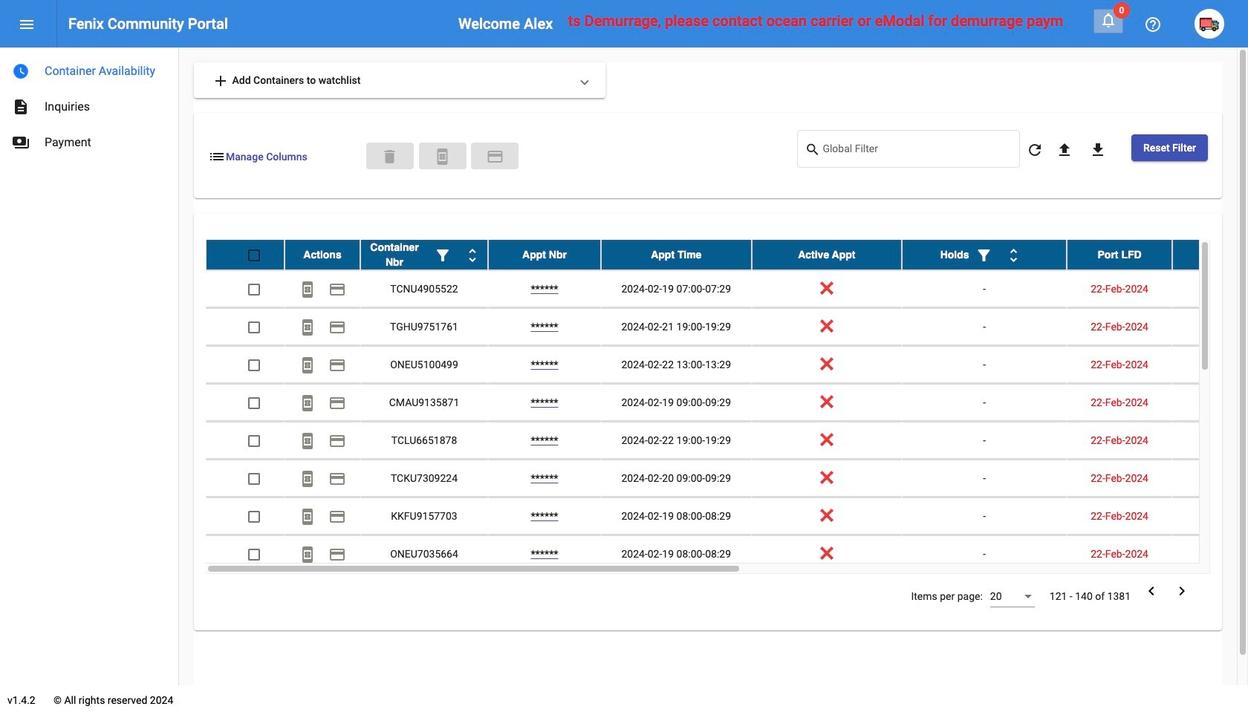Task type: locate. For each thing, give the bounding box(es) containing it.
column header
[[285, 240, 361, 270], [361, 240, 488, 270], [488, 240, 601, 270], [601, 240, 752, 270], [752, 240, 903, 270], [903, 240, 1068, 270], [1068, 240, 1173, 270], [1173, 240, 1249, 270]]

4 cell from the top
[[1173, 384, 1249, 422]]

7 row from the top
[[206, 460, 1249, 498]]

Global Watchlist Filter field
[[823, 146, 1013, 157]]

navigation
[[0, 48, 178, 161]]

row
[[206, 240, 1249, 271], [206, 271, 1249, 309], [206, 309, 1249, 346], [206, 346, 1249, 384], [206, 384, 1249, 422], [206, 422, 1249, 460], [206, 460, 1249, 498], [206, 498, 1249, 536], [206, 536, 1249, 574]]

3 cell from the top
[[1173, 346, 1249, 384]]

grid
[[206, 240, 1249, 575]]

2 column header from the left
[[361, 240, 488, 270]]

6 column header from the left
[[903, 240, 1068, 270]]

3 column header from the left
[[488, 240, 601, 270]]

no color image
[[1100, 11, 1118, 29], [1145, 16, 1163, 34], [12, 62, 30, 80], [212, 72, 230, 90], [12, 98, 30, 116], [12, 134, 30, 152], [1056, 141, 1074, 159], [1090, 141, 1108, 159], [487, 148, 504, 166], [1006, 247, 1023, 265], [299, 319, 317, 337], [329, 319, 346, 337], [299, 357, 317, 375], [329, 357, 346, 375], [299, 395, 317, 413], [299, 471, 317, 489], [329, 471, 346, 489], [299, 509, 317, 527], [329, 509, 346, 527], [329, 547, 346, 565], [1174, 583, 1192, 601]]

2 row from the top
[[206, 271, 1249, 309]]

9 row from the top
[[206, 536, 1249, 574]]

cell
[[1173, 271, 1249, 308], [1173, 309, 1249, 346], [1173, 346, 1249, 384], [1173, 384, 1249, 422], [1173, 422, 1249, 459], [1173, 460, 1249, 497], [1173, 498, 1249, 535], [1173, 536, 1249, 573]]

1 cell from the top
[[1173, 271, 1249, 308]]

no color image
[[18, 16, 36, 34], [805, 141, 823, 159], [1027, 141, 1045, 159], [208, 148, 226, 166], [434, 148, 452, 166], [434, 247, 452, 265], [464, 247, 482, 265], [976, 247, 994, 265], [299, 281, 317, 299], [329, 281, 346, 299], [329, 395, 346, 413], [299, 433, 317, 451], [329, 433, 346, 451], [299, 547, 317, 565], [1143, 583, 1161, 601]]

6 cell from the top
[[1173, 460, 1249, 497]]

delete image
[[381, 148, 399, 166]]



Task type: describe. For each thing, give the bounding box(es) containing it.
4 row from the top
[[206, 346, 1249, 384]]

4 column header from the left
[[601, 240, 752, 270]]

1 column header from the left
[[285, 240, 361, 270]]

7 column header from the left
[[1068, 240, 1173, 270]]

8 cell from the top
[[1173, 536, 1249, 573]]

8 column header from the left
[[1173, 240, 1249, 270]]

3 row from the top
[[206, 309, 1249, 346]]

7 cell from the top
[[1173, 498, 1249, 535]]

5 column header from the left
[[752, 240, 903, 270]]

8 row from the top
[[206, 498, 1249, 536]]

5 cell from the top
[[1173, 422, 1249, 459]]

2 cell from the top
[[1173, 309, 1249, 346]]

1 row from the top
[[206, 240, 1249, 271]]

5 row from the top
[[206, 384, 1249, 422]]

6 row from the top
[[206, 422, 1249, 460]]



